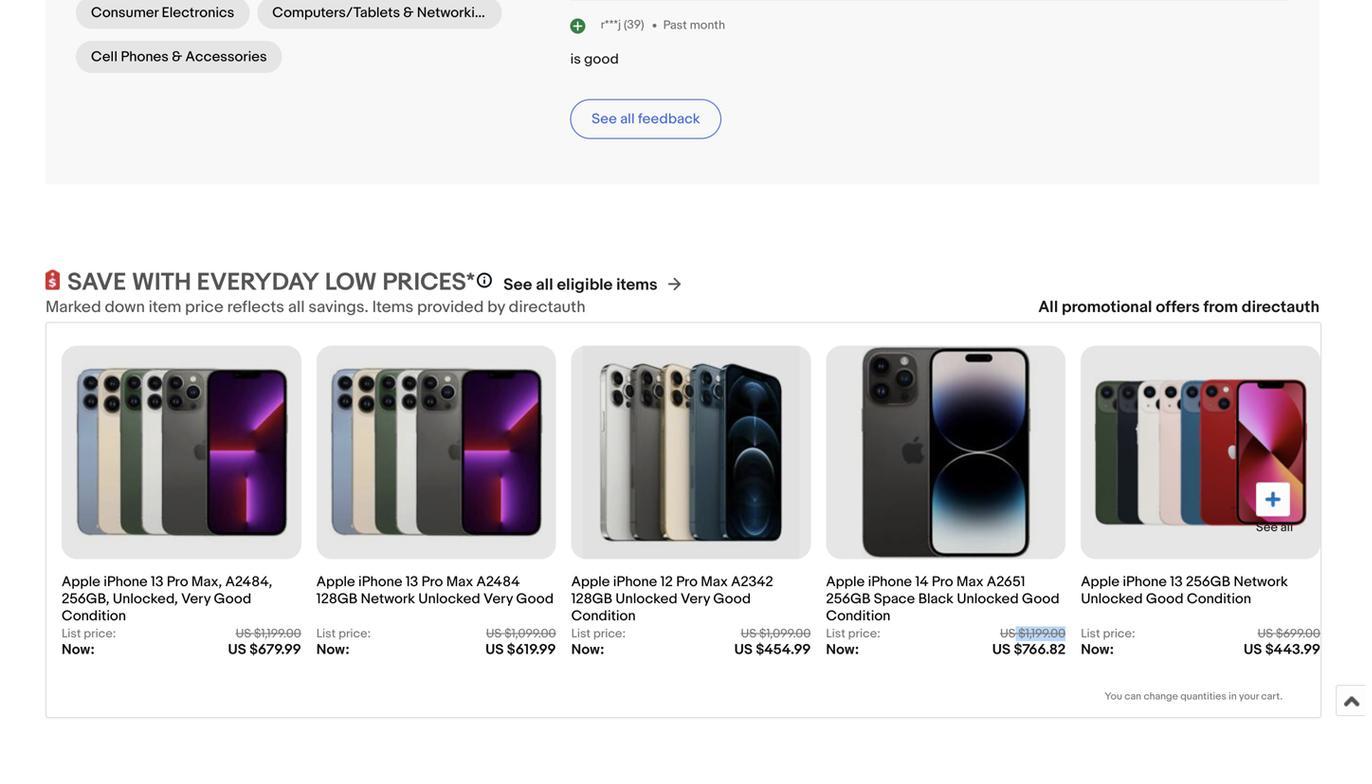 Task type: vqa. For each thing, say whether or not it's contained in the screenshot.


Task type: locate. For each thing, give the bounding box(es) containing it.
max inside apple iphone 13 pro max a2484 128gb network unlocked very good
[[446, 574, 474, 591]]

network
[[1234, 574, 1289, 591], [361, 591, 415, 608]]

us $699.00
[[1258, 627, 1321, 641]]

now: for apple iphone 13 pro max a2484 128gb network unlocked very good
[[317, 641, 350, 659]]

$1,199.00 down "a2484,"
[[254, 627, 301, 641]]

max left a2484
[[446, 574, 474, 591]]

pro left a2484
[[422, 574, 443, 591]]

price:
[[84, 627, 116, 641], [339, 627, 371, 641], [594, 627, 626, 641], [849, 627, 881, 641], [1104, 627, 1136, 641]]

0 horizontal spatial network
[[361, 591, 415, 608]]

4 now: from the left
[[827, 641, 860, 659]]

2 us $1,099.00 from the left
[[741, 627, 811, 641]]

13 inside the apple iphone 13 pro max, a2484, 256gb, unlocked, very good condition
[[151, 574, 164, 591]]

directauth down see all eligible items
[[509, 298, 586, 318]]

1 max from the left
[[446, 574, 474, 591]]

us $1,199.00 down a2651
[[1001, 627, 1066, 641]]

5 good from the left
[[1147, 591, 1184, 608]]

max inside apple iphone 14 pro max a2651 256gb space black unlocked good condition
[[957, 574, 984, 591]]

apple iphone 13 pro max, a2484, 256gb, unlocked, very good condition
[[62, 574, 272, 625]]

apple for apple iphone 12 pro max a2342 128gb unlocked very good condition
[[572, 574, 610, 591]]

iphone inside the apple iphone 13 pro max, a2484, 256gb, unlocked, very good condition
[[104, 574, 148, 591]]

& right phones
[[172, 49, 182, 66]]

1 horizontal spatial &
[[404, 4, 414, 22]]

13 inside apple iphone 13 pro max a2484 128gb network unlocked very good
[[406, 574, 419, 591]]

2 pro from the left
[[422, 574, 443, 591]]

3 price: from the left
[[594, 627, 626, 641]]

price: up you
[[1104, 627, 1136, 641]]

condition
[[1188, 591, 1252, 608], [62, 608, 126, 625], [572, 608, 636, 625], [827, 608, 891, 625]]

2 very from the left
[[484, 591, 513, 608]]

13 for very
[[151, 574, 164, 591]]

128gb right "a2484,"
[[317, 591, 358, 608]]

computers/tablets
[[272, 4, 400, 22]]

now: for apple iphone 13 pro max, a2484, 256gb, unlocked, very good condition
[[62, 641, 95, 659]]

everyday
[[197, 268, 320, 298]]

1 horizontal spatial us $1,099.00
[[741, 627, 811, 641]]

256gb
[[1187, 574, 1231, 591], [827, 591, 871, 608]]

feedback
[[638, 111, 701, 128]]

4 list from the left
[[827, 627, 846, 641]]

& left 'networking'
[[404, 4, 414, 22]]

$1,099.00 for $619.99
[[505, 627, 556, 641]]

list right $679.99
[[317, 627, 336, 641]]

13 for unlocked
[[406, 574, 419, 591]]

list price: down 256gb,
[[62, 627, 116, 641]]

all for see all feedback
[[621, 111, 635, 128]]

1 list from the left
[[62, 627, 81, 641]]

1 apple from the left
[[62, 574, 100, 591]]

list price:
[[62, 627, 116, 641], [317, 627, 371, 641], [572, 627, 626, 641], [827, 627, 881, 641], [1082, 627, 1136, 641]]

2 max from the left
[[701, 574, 728, 591]]

space
[[874, 591, 916, 608]]

you
[[1105, 691, 1123, 703]]

5 list from the left
[[1082, 627, 1101, 641]]

1 13 from the left
[[151, 574, 164, 591]]

1 directauth from the left
[[509, 298, 586, 318]]

3 list price: from the left
[[572, 627, 626, 641]]

13
[[151, 574, 164, 591], [406, 574, 419, 591], [1171, 574, 1183, 591]]

2 iphone from the left
[[359, 574, 403, 591]]

list for apple iphone 13 pro max a2484 128gb network unlocked very good
[[317, 627, 336, 641]]

directauth
[[509, 298, 586, 318], [1242, 298, 1320, 318]]

apple right "a2484,"
[[317, 574, 355, 591]]

1 horizontal spatial $1,199.00
[[1019, 627, 1066, 641]]

max for unlocked
[[446, 574, 474, 591]]

see down good
[[592, 111, 617, 128]]

list price: for apple iphone 14 pro max a2651 256gb space black unlocked good condition
[[827, 627, 881, 641]]

networking
[[417, 4, 492, 22]]

very right unlocked,
[[181, 591, 211, 608]]

1 now: from the left
[[62, 641, 95, 659]]

128gb inside apple iphone 13 pro max a2484 128gb network unlocked very good
[[317, 591, 358, 608]]

3 apple from the left
[[572, 574, 610, 591]]

unlocked inside apple iphone 13 256gb network unlocked good condition
[[1082, 591, 1144, 608]]

1 $1,199.00 from the left
[[254, 627, 301, 641]]

list for apple iphone 12 pro max a2342 128gb unlocked very good condition
[[572, 627, 591, 641]]

computers/tablets & networking link
[[257, 0, 502, 29]]

1 list price: from the left
[[62, 627, 116, 641]]

apple inside apple iphone 14 pro max a2651 256gb space black unlocked good condition
[[827, 574, 865, 591]]

apple left space at right bottom
[[827, 574, 865, 591]]

3 iphone from the left
[[614, 574, 658, 591]]

3 pro from the left
[[677, 574, 698, 591]]

3 13 from the left
[[1171, 574, 1183, 591]]

1 128gb from the left
[[317, 591, 358, 608]]

1 horizontal spatial very
[[484, 591, 513, 608]]

now: down 256gb,
[[62, 641, 95, 659]]

price: right $679.99
[[339, 627, 371, 641]]

iphone inside apple iphone 12 pro max a2342 128gb unlocked very good condition
[[614, 574, 658, 591]]

0 horizontal spatial $1,099.00
[[505, 627, 556, 641]]

is
[[571, 51, 581, 68]]

0 horizontal spatial 13
[[151, 574, 164, 591]]

us $1,099.00 down a2484
[[486, 627, 556, 641]]

list down 256gb,
[[62, 627, 81, 641]]

3 now: from the left
[[572, 641, 605, 659]]

apple iphone 14 pro max a2651 256gb space black unlocked good condition
[[827, 574, 1060, 625]]

price: down apple iphone 12 pro max a2342 128gb unlocked very good condition
[[594, 627, 626, 641]]

consumer electronics link
[[76, 0, 250, 29]]

3 good from the left
[[714, 591, 751, 608]]

2 apple from the left
[[317, 574, 355, 591]]

good inside apple iphone 14 pro max a2651 256gb space black unlocked good condition
[[1023, 591, 1060, 608]]

2 horizontal spatial 13
[[1171, 574, 1183, 591]]

2 us $1,199.00 from the left
[[1001, 627, 1066, 641]]

1 horizontal spatial max
[[701, 574, 728, 591]]

condition inside apple iphone 12 pro max a2342 128gb unlocked very good condition
[[572, 608, 636, 625]]

apple left 12
[[572, 574, 610, 591]]

provided
[[417, 298, 484, 318]]

2 horizontal spatial max
[[957, 574, 984, 591]]

1 horizontal spatial see
[[592, 111, 617, 128]]

now: right the $454.99
[[827, 641, 860, 659]]

128gb left 12
[[572, 591, 613, 608]]

$1,099.00 down a2342
[[760, 627, 811, 641]]

list right the $454.99
[[827, 627, 846, 641]]

very inside apple iphone 13 pro max a2484 128gb network unlocked very good
[[484, 591, 513, 608]]

directauth right the from
[[1242, 298, 1320, 318]]

us
[[236, 627, 251, 641], [486, 627, 502, 641], [741, 627, 757, 641], [1001, 627, 1016, 641], [1258, 627, 1274, 641], [228, 641, 246, 659], [486, 641, 504, 659], [735, 641, 753, 659], [993, 641, 1011, 659], [1245, 641, 1263, 659]]

apple inside apple iphone 13 pro max a2484 128gb network unlocked very good
[[317, 574, 355, 591]]

4 good from the left
[[1023, 591, 1060, 608]]

us $443.99
[[1245, 641, 1321, 659]]

list price: right '$619.99' on the bottom left of the page
[[572, 627, 626, 641]]

2 $1,099.00 from the left
[[760, 627, 811, 641]]

128gb inside apple iphone 12 pro max a2342 128gb unlocked very good condition
[[572, 591, 613, 608]]

3 list from the left
[[572, 627, 591, 641]]

see all feedback link
[[571, 99, 722, 139]]

1 horizontal spatial 256gb
[[1187, 574, 1231, 591]]

apple iphone 12 pro max a2342 128gb unlocked very good condition
[[572, 574, 774, 625]]

apple inside apple iphone 13 256gb network unlocked good condition
[[1082, 574, 1120, 591]]

2 list price: from the left
[[317, 627, 371, 641]]

promotional
[[1062, 298, 1153, 318]]

1 very from the left
[[181, 591, 211, 608]]

apple left unlocked,
[[62, 574, 100, 591]]

$1,199.00 down a2651
[[1019, 627, 1066, 641]]

very for apple iphone 12 pro max a2342 128gb unlocked very good condition
[[681, 591, 711, 608]]

pro left max,
[[167, 574, 188, 591]]

1 $1,099.00 from the left
[[505, 627, 556, 641]]

5 price: from the left
[[1104, 627, 1136, 641]]

us $454.99
[[735, 641, 811, 659]]

us $1,199.00 for $766.82
[[1001, 627, 1066, 641]]

unlocked
[[419, 591, 481, 608], [616, 591, 678, 608], [957, 591, 1019, 608], [1082, 591, 1144, 608]]

max inside apple iphone 12 pro max a2342 128gb unlocked very good condition
[[701, 574, 728, 591]]

2 horizontal spatial see
[[1257, 521, 1279, 535]]

all promotional offers from directauth
[[1039, 298, 1320, 318]]

1 horizontal spatial $1,099.00
[[760, 627, 811, 641]]

1 us $1,199.00 from the left
[[236, 627, 301, 641]]

3 very from the left
[[681, 591, 711, 608]]

very up us $619.99
[[484, 591, 513, 608]]

5 iphone from the left
[[1123, 574, 1168, 591]]

1 vertical spatial see
[[504, 275, 533, 295]]

2 128gb from the left
[[572, 591, 613, 608]]

iphone inside apple iphone 14 pro max a2651 256gb space black unlocked good condition
[[869, 574, 913, 591]]

0 horizontal spatial us $1,099.00
[[486, 627, 556, 641]]

very
[[181, 591, 211, 608], [484, 591, 513, 608], [681, 591, 711, 608]]

max left a2651
[[957, 574, 984, 591]]

now: up you
[[1082, 641, 1115, 659]]

save with everyday low prices*
[[67, 268, 475, 298]]

max
[[446, 574, 474, 591], [701, 574, 728, 591], [957, 574, 984, 591]]

1 vertical spatial &
[[172, 49, 182, 66]]

see
[[592, 111, 617, 128], [504, 275, 533, 295], [1257, 521, 1279, 535]]

network inside apple iphone 13 pro max a2484 128gb network unlocked very good
[[361, 591, 415, 608]]

1 horizontal spatial network
[[1234, 574, 1289, 591]]

by
[[488, 298, 505, 318]]

max left a2342
[[701, 574, 728, 591]]

list price: for apple iphone 13 pro max, a2484, 256gb, unlocked, very good condition
[[62, 627, 116, 641]]

max for very
[[701, 574, 728, 591]]

0 horizontal spatial us $1,199.00
[[236, 627, 301, 641]]

iphone inside apple iphone 13 pro max a2484 128gb network unlocked very good
[[359, 574, 403, 591]]

pro right 14
[[932, 574, 954, 591]]

see all eligible items link
[[504, 275, 658, 295]]

2 horizontal spatial very
[[681, 591, 711, 608]]

0 horizontal spatial $1,199.00
[[254, 627, 301, 641]]

list right $766.82
[[1082, 627, 1101, 641]]

you can change quantities in your cart.
[[1105, 691, 1283, 703]]

list price: up you
[[1082, 627, 1136, 641]]

0 horizontal spatial max
[[446, 574, 474, 591]]

pro inside apple iphone 14 pro max a2651 256gb space black unlocked good condition
[[932, 574, 954, 591]]

condition inside apple iphone 14 pro max a2651 256gb space black unlocked good condition
[[827, 608, 891, 625]]

a2484
[[477, 574, 520, 591]]

pro right 12
[[677, 574, 698, 591]]

$1,199.00
[[254, 627, 301, 641], [1019, 627, 1066, 641]]

1 horizontal spatial directauth
[[1242, 298, 1320, 318]]

list price: down space at right bottom
[[827, 627, 881, 641]]

pro inside apple iphone 13 pro max a2484 128gb network unlocked very good
[[422, 574, 443, 591]]

cell phones & accessories
[[91, 49, 267, 66]]

2 $1,199.00 from the left
[[1019, 627, 1066, 641]]

past month
[[664, 18, 726, 33]]

0 vertical spatial &
[[404, 4, 414, 22]]

us $619.99
[[486, 641, 556, 659]]

condition inside the apple iphone 13 pro max, a2484, 256gb, unlocked, very good condition
[[62, 608, 126, 625]]

iphone for network
[[359, 574, 403, 591]]

month
[[690, 18, 726, 33]]

price: down 256gb,
[[84, 627, 116, 641]]

all
[[1039, 298, 1059, 318]]

0 vertical spatial see
[[592, 111, 617, 128]]

very inside the apple iphone 13 pro max, a2484, 256gb, unlocked, very good condition
[[181, 591, 211, 608]]

2 vertical spatial see
[[1257, 521, 1279, 535]]

see for see all
[[1257, 521, 1279, 535]]

offers
[[1157, 298, 1201, 318]]

now: right $679.99
[[317, 641, 350, 659]]

apple for apple iphone 13 pro max, a2484, 256gb, unlocked, very good condition
[[62, 574, 100, 591]]

1 price: from the left
[[84, 627, 116, 641]]

all for see all
[[1281, 521, 1294, 535]]

now: for apple iphone 13 256gb network unlocked good condition
[[1082, 641, 1115, 659]]

0 horizontal spatial very
[[181, 591, 211, 608]]

1 good from the left
[[214, 591, 252, 608]]

&
[[404, 4, 414, 22], [172, 49, 182, 66]]

unlocked inside apple iphone 13 pro max a2484 128gb network unlocked very good
[[419, 591, 481, 608]]

4 pro from the left
[[932, 574, 954, 591]]

4 list price: from the left
[[827, 627, 881, 641]]

good
[[214, 591, 252, 608], [516, 591, 554, 608], [714, 591, 751, 608], [1023, 591, 1060, 608], [1147, 591, 1184, 608]]

pro inside the apple iphone 13 pro max, a2484, 256gb, unlocked, very good condition
[[167, 574, 188, 591]]

now: right '$619.99' on the bottom left of the page
[[572, 641, 605, 659]]

pro inside apple iphone 12 pro max a2342 128gb unlocked very good condition
[[677, 574, 698, 591]]

2 list from the left
[[317, 627, 336, 641]]

2 price: from the left
[[339, 627, 371, 641]]

a2342
[[731, 574, 774, 591]]

1 horizontal spatial 128gb
[[572, 591, 613, 608]]

see for see all eligible items
[[504, 275, 533, 295]]

2 now: from the left
[[317, 641, 350, 659]]

save
[[67, 268, 126, 298]]

3 unlocked from the left
[[957, 591, 1019, 608]]

5 list price: from the left
[[1082, 627, 1136, 641]]

apple inside apple iphone 12 pro max a2342 128gb unlocked very good condition
[[572, 574, 610, 591]]

us $1,099.00
[[486, 627, 556, 641], [741, 627, 811, 641]]

0 horizontal spatial 256gb
[[827, 591, 871, 608]]

price: for unlocked
[[594, 627, 626, 641]]

$1,199.00 for apple iphone 14 pro max a2651 256gb space black unlocked good condition
[[1019, 627, 1066, 641]]

4 price: from the left
[[849, 627, 881, 641]]

see up by
[[504, 275, 533, 295]]

r***j (39)
[[601, 18, 645, 32]]

network inside apple iphone 13 256gb network unlocked good condition
[[1234, 574, 1289, 591]]

price: for space
[[849, 627, 881, 641]]

2 13 from the left
[[406, 574, 419, 591]]

iphone
[[104, 574, 148, 591], [359, 574, 403, 591], [614, 574, 658, 591], [869, 574, 913, 591], [1123, 574, 1168, 591]]

2 directauth from the left
[[1242, 298, 1320, 318]]

$619.99
[[507, 641, 556, 659]]

see all link
[[1257, 483, 1294, 535]]

apple
[[62, 574, 100, 591], [317, 574, 355, 591], [572, 574, 610, 591], [827, 574, 865, 591], [1082, 574, 1120, 591]]

iphone inside apple iphone 13 256gb network unlocked good condition
[[1123, 574, 1168, 591]]

1 iphone from the left
[[104, 574, 148, 591]]

list price: for apple iphone 12 pro max a2342 128gb unlocked very good condition
[[572, 627, 626, 641]]

128gb for unlocked
[[572, 591, 613, 608]]

see up apple iphone 13 256gb network unlocked good condition link on the bottom right of page
[[1257, 521, 1279, 535]]

low
[[325, 268, 377, 298]]

0 horizontal spatial see
[[504, 275, 533, 295]]

phones
[[121, 49, 169, 66]]

0 horizontal spatial 128gb
[[317, 591, 358, 608]]

apple iphone 14 pro max a2651 256gb space black unlocked good condition link
[[827, 564, 1066, 627]]

2 unlocked from the left
[[616, 591, 678, 608]]

now: for apple iphone 12 pro max a2342 128gb unlocked very good condition
[[572, 641, 605, 659]]

1 horizontal spatial 13
[[406, 574, 419, 591]]

pro for unlocked,
[[167, 574, 188, 591]]

apple for apple iphone 13 256gb network unlocked good condition
[[1082, 574, 1120, 591]]

0 horizontal spatial directauth
[[509, 298, 586, 318]]

1 unlocked from the left
[[419, 591, 481, 608]]

very right 12
[[681, 591, 711, 608]]

1 pro from the left
[[167, 574, 188, 591]]

very inside apple iphone 12 pro max a2342 128gb unlocked very good condition
[[681, 591, 711, 608]]

5 now: from the left
[[1082, 641, 1115, 659]]

us $1,099.00 down a2342
[[741, 627, 811, 641]]

see for see all feedback
[[592, 111, 617, 128]]

5 apple from the left
[[1082, 574, 1120, 591]]

list price: right $679.99
[[317, 627, 371, 641]]

us $1,099.00 for $619.99
[[486, 627, 556, 641]]

3 max from the left
[[957, 574, 984, 591]]

iphone for condition
[[1123, 574, 1168, 591]]

list right '$619.99' on the bottom left of the page
[[572, 627, 591, 641]]

1 horizontal spatial us $1,199.00
[[1001, 627, 1066, 641]]

us $1,199.00
[[236, 627, 301, 641], [1001, 627, 1066, 641]]

electronics
[[162, 4, 235, 22]]

price: down space at right bottom
[[849, 627, 881, 641]]

apple right a2651
[[1082, 574, 1120, 591]]

$766.82
[[1014, 641, 1066, 659]]

4 apple from the left
[[827, 574, 865, 591]]

4 iphone from the left
[[869, 574, 913, 591]]

2 good from the left
[[516, 591, 554, 608]]

is good
[[571, 51, 619, 68]]

4 unlocked from the left
[[1082, 591, 1144, 608]]

pro
[[167, 574, 188, 591], [422, 574, 443, 591], [677, 574, 698, 591], [932, 574, 954, 591]]

apple inside the apple iphone 13 pro max, a2484, 256gb, unlocked, very good condition
[[62, 574, 100, 591]]

us $1,199.00 down "a2484,"
[[236, 627, 301, 641]]

1 us $1,099.00 from the left
[[486, 627, 556, 641]]

$1,099.00 down a2484
[[505, 627, 556, 641]]



Task type: describe. For each thing, give the bounding box(es) containing it.
iphone for space
[[869, 574, 913, 591]]

savings.
[[309, 298, 369, 318]]

r***j
[[601, 18, 621, 32]]

now: for apple iphone 14 pro max a2651 256gb space black unlocked good condition
[[827, 641, 860, 659]]

iphone for unlocked,
[[104, 574, 148, 591]]

reflects
[[227, 298, 285, 318]]

see all eligible items
[[504, 275, 658, 295]]

item
[[149, 298, 181, 318]]

$1,199.00 for apple iphone 13 pro max, a2484, 256gb, unlocked, very good condition
[[254, 627, 301, 641]]

down
[[105, 298, 145, 318]]

list price: for apple iphone 13 pro max a2484 128gb network unlocked very good
[[317, 627, 371, 641]]

list for apple iphone 13 256gb network unlocked good condition
[[1082, 627, 1101, 641]]

max for black
[[957, 574, 984, 591]]

$443.99
[[1266, 641, 1321, 659]]

a2484,
[[225, 574, 272, 591]]

cell
[[91, 49, 118, 66]]

very for apple iphone 13 pro max, a2484, 256gb, unlocked, very good condition
[[181, 591, 211, 608]]

price: for network
[[339, 627, 371, 641]]

condition inside apple iphone 13 256gb network unlocked good condition
[[1188, 591, 1252, 608]]

$679.99
[[250, 641, 301, 659]]

change
[[1144, 691, 1179, 703]]

apple for apple iphone 13 pro max a2484 128gb network unlocked very good
[[317, 574, 355, 591]]

apple iphone 13 256gb network unlocked good condition
[[1082, 574, 1289, 608]]

list price: for apple iphone 13 256gb network unlocked good condition
[[1082, 627, 1136, 641]]

14
[[916, 574, 929, 591]]

iphone for unlocked
[[614, 574, 658, 591]]

all for see all eligible items
[[536, 275, 554, 295]]

marked
[[46, 298, 101, 318]]

apple iphone 12 pro max a2342 128gb unlocked very good condition link
[[572, 564, 811, 627]]

see all
[[1257, 521, 1294, 535]]

cell phones & accessories link
[[76, 41, 282, 73]]

consumer electronics
[[91, 4, 235, 22]]

$1,099.00 for $454.99
[[760, 627, 811, 641]]

us $1,099.00 for $454.99
[[741, 627, 811, 641]]

good inside the apple iphone 13 pro max, a2484, 256gb, unlocked, very good condition
[[214, 591, 252, 608]]

price: for condition
[[1104, 627, 1136, 641]]

apple iphone 13 pro max a2484 128gb network unlocked very good link
[[317, 564, 556, 627]]

256gb,
[[62, 591, 110, 608]]

items
[[617, 275, 658, 295]]

good inside apple iphone 13 256gb network unlocked good condition
[[1147, 591, 1184, 608]]

12
[[661, 574, 673, 591]]

$699.00
[[1277, 627, 1321, 641]]

apple iphone 13 pro max a2484 128gb network unlocked very good
[[317, 574, 554, 608]]

see all feedback
[[592, 111, 701, 128]]

consumer
[[91, 4, 159, 22]]

past
[[664, 18, 687, 33]]

256gb inside apple iphone 13 256gb network unlocked good condition
[[1187, 574, 1231, 591]]

pro for unlocked
[[677, 574, 698, 591]]

128gb for network
[[317, 591, 358, 608]]

list for apple iphone 14 pro max a2651 256gb space black unlocked good condition
[[827, 627, 846, 641]]

black
[[919, 591, 954, 608]]

your
[[1240, 691, 1260, 703]]

apple iphone 13 pro max, a2484, 256gb, unlocked, very good condition link
[[62, 564, 301, 627]]

quantities
[[1181, 691, 1227, 703]]

price
[[185, 298, 224, 318]]

with
[[132, 268, 191, 298]]

unlocked inside apple iphone 12 pro max a2342 128gb unlocked very good condition
[[616, 591, 678, 608]]

0 horizontal spatial &
[[172, 49, 182, 66]]

from
[[1204, 298, 1239, 318]]

items
[[372, 298, 414, 318]]

good inside apple iphone 12 pro max a2342 128gb unlocked very good condition
[[714, 591, 751, 608]]

marked down item price reflects all savings. items provided by directauth
[[46, 298, 586, 318]]

all promotional offers from directauth link
[[1039, 298, 1320, 318]]

max,
[[192, 574, 222, 591]]

cart.
[[1262, 691, 1283, 703]]

pro for network
[[422, 574, 443, 591]]

eligible
[[557, 275, 613, 295]]

good inside apple iphone 13 pro max a2484 128gb network unlocked very good
[[516, 591, 554, 608]]

13 inside apple iphone 13 256gb network unlocked good condition
[[1171, 574, 1183, 591]]

accessories
[[185, 49, 267, 66]]

apple for apple iphone 14 pro max a2651 256gb space black unlocked good condition
[[827, 574, 865, 591]]

pro for space
[[932, 574, 954, 591]]

good
[[584, 51, 619, 68]]

$454.99
[[756, 641, 811, 659]]

us $766.82
[[993, 641, 1066, 659]]

apple iphone 13 256gb network unlocked good condition link
[[1082, 564, 1321, 627]]

price: for unlocked,
[[84, 627, 116, 641]]

unlocked,
[[113, 591, 178, 608]]

in
[[1229, 691, 1238, 703]]

list for apple iphone 13 pro max, a2484, 256gb, unlocked, very good condition
[[62, 627, 81, 641]]

can
[[1125, 691, 1142, 703]]

computers/tablets & networking
[[272, 4, 492, 22]]

(39)
[[624, 18, 645, 32]]

us $679.99
[[228, 641, 301, 659]]

a2651
[[987, 574, 1026, 591]]

us $1,199.00 for $679.99
[[236, 627, 301, 641]]

prices*
[[383, 268, 475, 298]]

256gb inside apple iphone 14 pro max a2651 256gb space black unlocked good condition
[[827, 591, 871, 608]]

unlocked inside apple iphone 14 pro max a2651 256gb space black unlocked good condition
[[957, 591, 1019, 608]]



